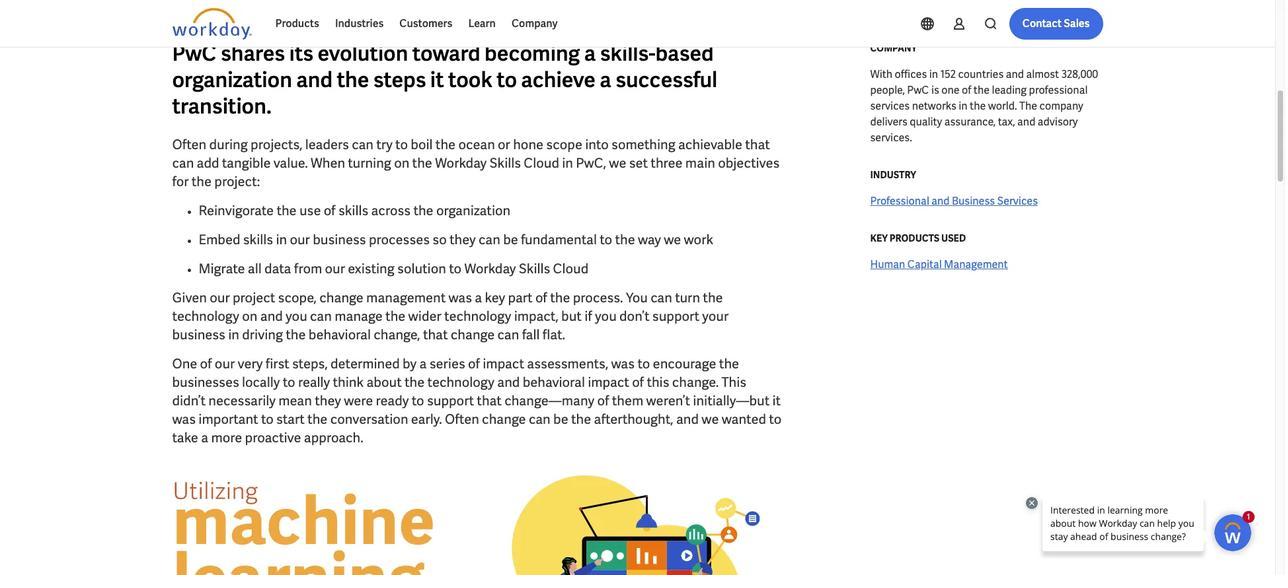 Task type: locate. For each thing, give the bounding box(es) containing it.
to up "mean"
[[283, 374, 295, 391]]

impact down fall
[[483, 356, 524, 373]]

pwc shares its evolution toward becoming a skills-based organization and the steps it took to achieve a successful transition.
[[172, 40, 717, 120]]

to inside the "often during projects, leaders can try to boil the ocean or hone scope into something achievable that can add tangible value. when turning on the workday skills cloud in pwc, we set three main objectives for the project:"
[[395, 136, 408, 153]]

impact up them
[[588, 374, 629, 391]]

customers button
[[392, 8, 460, 40]]

our
[[290, 231, 310, 249], [325, 260, 345, 278], [210, 290, 230, 307], [215, 356, 235, 373]]

mean
[[279, 393, 312, 410]]

reinvigorate the use of skills across the organization
[[199, 202, 510, 219]]

support up early.
[[427, 393, 474, 410]]

and down "the"
[[1017, 115, 1036, 129]]

2 horizontal spatial that
[[745, 136, 770, 153]]

take
[[172, 430, 198, 447]]

of left this at the right bottom of page
[[632, 374, 644, 391]]

business
[[313, 231, 366, 249], [172, 327, 225, 344]]

it right initially—but
[[772, 393, 781, 410]]

can right 'you'
[[651, 290, 672, 307]]

0 horizontal spatial that
[[423, 327, 448, 344]]

our left very
[[215, 356, 235, 373]]

ocean
[[458, 136, 495, 153]]

we
[[609, 155, 626, 172], [664, 231, 681, 249], [702, 411, 719, 428]]

of right the one
[[962, 83, 971, 97]]

series
[[430, 356, 465, 373]]

152
[[940, 67, 956, 81]]

the up your
[[703, 290, 723, 307]]

change inside one of our very first steps, determined by a series of impact assessments, was to encourage the businesses locally to really think about the technology and behavioral impact of this change. this didn't necessarily mean they were ready to support that change—many of them weren't initially—but it was important to start the conversation early. often change can be the afterthought, and we wanted to take a more proactive approach.
[[482, 411, 526, 428]]

1 vertical spatial behavioral
[[523, 374, 585, 391]]

on
[[394, 155, 409, 172], [242, 308, 257, 325]]

1 horizontal spatial pwc
[[907, 83, 929, 97]]

sales
[[1064, 17, 1090, 30]]

a
[[584, 40, 596, 67], [600, 66, 611, 94], [475, 290, 482, 307], [419, 356, 427, 373], [201, 430, 208, 447]]

set
[[629, 155, 648, 172]]

was up the take
[[172, 411, 196, 428]]

behavioral
[[309, 327, 371, 344], [523, 374, 585, 391]]

0 vertical spatial pwc
[[172, 40, 217, 67]]

human capital management
[[870, 258, 1008, 272]]

our inside given our project scope, change management was a key part of the process. you can turn the technology on and you can manage the wider technology impact, but if you don't support your business in driving the behavioral change, that change can fall flat.
[[210, 290, 230, 307]]

0 vertical spatial was
[[449, 290, 472, 307]]

skills-
[[600, 40, 655, 67]]

1 vertical spatial skills
[[519, 260, 550, 278]]

the left steps
[[337, 66, 369, 94]]

of up impact, on the bottom left
[[535, 290, 547, 307]]

0 horizontal spatial we
[[609, 155, 626, 172]]

0 vertical spatial cloud
[[524, 155, 559, 172]]

0 horizontal spatial business
[[172, 327, 225, 344]]

pwc inside with offices in 152 countries and almost 328,000 people, pwc is one of the leading professional services networks in the world. the company delivers quality assurance, tax, and advisory services.
[[907, 83, 929, 97]]

1 vertical spatial support
[[427, 393, 474, 410]]

1 vertical spatial workday
[[464, 260, 516, 278]]

1 vertical spatial was
[[611, 356, 635, 373]]

we left set
[[609, 155, 626, 172]]

the left way
[[615, 231, 635, 249]]

work
[[684, 231, 713, 249]]

0 vertical spatial be
[[503, 231, 518, 249]]

toward
[[412, 40, 480, 67]]

was left key
[[449, 290, 472, 307]]

0 vertical spatial change
[[319, 290, 363, 307]]

0 horizontal spatial they
[[315, 393, 341, 410]]

key products used
[[870, 233, 966, 245]]

on right turning
[[394, 155, 409, 172]]

change—many
[[505, 393, 594, 410]]

organization up embed skills in our business processes so they can be fundamental to the way we work
[[436, 202, 510, 219]]

skills down or
[[490, 155, 521, 172]]

key
[[870, 233, 888, 245]]

0 horizontal spatial behavioral
[[309, 327, 371, 344]]

when
[[311, 155, 345, 172]]

0 vertical spatial impact
[[483, 356, 524, 373]]

one
[[942, 83, 960, 97]]

technology
[[172, 308, 239, 325], [444, 308, 511, 325], [427, 374, 494, 391]]

that up objectives at the top right of page
[[745, 136, 770, 153]]

during
[[209, 136, 248, 153]]

tax,
[[998, 115, 1015, 129]]

were
[[344, 393, 373, 410]]

2 vertical spatial change
[[482, 411, 526, 428]]

be inside one of our very first steps, determined by a series of impact assessments, was to encourage the businesses locally to really think about the technology and behavioral impact of this change. this didn't necessarily mean they were ready to support that change—many of them weren't initially—but it was important to start the conversation early. often change can be the afterthought, and we wanted to take a more proactive approach.
[[553, 411, 568, 428]]

migrate all data from our existing solution to workday skills cloud
[[199, 260, 589, 278]]

we down initially—but
[[702, 411, 719, 428]]

to inside pwc shares its evolution toward becoming a skills-based organization and the steps it took to achieve a successful transition.
[[497, 66, 517, 94]]

the left use at left
[[277, 202, 297, 219]]

0 vertical spatial business
[[313, 231, 366, 249]]

1 vertical spatial on
[[242, 308, 257, 325]]

given
[[172, 290, 207, 307]]

or
[[498, 136, 510, 153]]

migrate
[[199, 260, 245, 278]]

1 vertical spatial business
[[172, 327, 225, 344]]

that inside the "often during projects, leaders can try to boil the ocean or hone scope into something achievable that can add tangible value. when turning on the workday skills cloud in pwc, we set three main objectives for the project:"
[[745, 136, 770, 153]]

cloud down fundamental
[[553, 260, 589, 278]]

in left 152
[[929, 67, 938, 81]]

project
[[233, 290, 275, 307]]

company
[[1040, 99, 1083, 113]]

they right so on the top
[[450, 231, 476, 249]]

that down wider
[[423, 327, 448, 344]]

1 horizontal spatial that
[[477, 393, 502, 410]]

0 vertical spatial behavioral
[[309, 327, 371, 344]]

in down scope
[[562, 155, 573, 172]]

0 horizontal spatial you
[[286, 308, 307, 325]]

0 horizontal spatial organization
[[172, 66, 292, 94]]

part
[[508, 290, 533, 307]]

0 vertical spatial that
[[745, 136, 770, 153]]

the down add
[[192, 173, 212, 190]]

1 horizontal spatial on
[[394, 155, 409, 172]]

change up series
[[451, 327, 495, 344]]

2 horizontal spatial was
[[611, 356, 635, 373]]

it left took at the left top of page
[[430, 66, 444, 94]]

1 vertical spatial impact
[[588, 374, 629, 391]]

often inside one of our very first steps, determined by a series of impact assessments, was to encourage the businesses locally to really think about the technology and behavioral impact of this change. this didn't necessarily mean they were ready to support that change—many of them weren't initially—but it was important to start the conversation early. often change can be the afterthought, and we wanted to take a more proactive approach.
[[445, 411, 479, 428]]

they inside one of our very first steps, determined by a series of impact assessments, was to encourage the businesses locally to really think about the technology and behavioral impact of this change. this didn't necessarily mean they were ready to support that change—many of them weren't initially—but it was important to start the conversation early. often change can be the afterthought, and we wanted to take a more proactive approach.
[[315, 393, 341, 410]]

business inside given our project scope, change management was a key part of the process. you can turn the technology on and you can manage the wider technology impact, but if you don't support your business in driving the behavioral change, that change can fall flat.
[[172, 327, 225, 344]]

0 vertical spatial skills
[[338, 202, 368, 219]]

workday down ocean
[[435, 155, 487, 172]]

0 horizontal spatial impact
[[483, 356, 524, 373]]

of inside with offices in 152 countries and almost 328,000 people, pwc is one of the leading professional services networks in the world. the company delivers quality assurance, tax, and advisory services.
[[962, 83, 971, 97]]

0 vertical spatial workday
[[435, 155, 487, 172]]

1 vertical spatial organization
[[436, 202, 510, 219]]

skills up all
[[243, 231, 273, 249]]

our down migrate
[[210, 290, 230, 307]]

0 horizontal spatial on
[[242, 308, 257, 325]]

the
[[1019, 99, 1037, 113]]

utilizing machine learning image
[[172, 458, 782, 576]]

organization down go to the homepage image
[[172, 66, 292, 94]]

services
[[870, 99, 910, 113]]

2 horizontal spatial we
[[702, 411, 719, 428]]

workday up key
[[464, 260, 516, 278]]

0 horizontal spatial it
[[430, 66, 444, 94]]

1 vertical spatial it
[[772, 393, 781, 410]]

1 vertical spatial often
[[445, 411, 479, 428]]

was up them
[[611, 356, 635, 373]]

support inside one of our very first steps, determined by a series of impact assessments, was to encourage the businesses locally to really think about the technology and behavioral impact of this change. this didn't necessarily mean they were ready to support that change—many of them weren't initially—but it was important to start the conversation early. often change can be the afterthought, and we wanted to take a more proactive approach.
[[427, 393, 474, 410]]

1 vertical spatial skills
[[243, 231, 273, 249]]

1 vertical spatial they
[[315, 393, 341, 410]]

can down change—many
[[529, 411, 551, 428]]

you
[[286, 308, 307, 325], [595, 308, 617, 325]]

skills
[[338, 202, 368, 219], [243, 231, 273, 249]]

pwc left is
[[907, 83, 929, 97]]

skills up the part
[[519, 260, 550, 278]]

we inside one of our very first steps, determined by a series of impact assessments, was to encourage the businesses locally to really think about the technology and behavioral impact of this change. this didn't necessarily mean they were ready to support that change—many of them weren't initially—but it was important to start the conversation early. often change can be the afterthought, and we wanted to take a more proactive approach.
[[702, 411, 719, 428]]

human capital management link
[[870, 257, 1008, 273]]

often right early.
[[445, 411, 479, 428]]

can
[[352, 136, 374, 153], [172, 155, 194, 172], [479, 231, 500, 249], [651, 290, 672, 307], [310, 308, 332, 325], [497, 327, 519, 344], [529, 411, 551, 428]]

cloud down hone
[[524, 155, 559, 172]]

more
[[211, 430, 242, 447]]

to right try
[[395, 136, 408, 153]]

they down really
[[315, 393, 341, 410]]

industries button
[[327, 8, 392, 40]]

tangible
[[222, 155, 271, 172]]

change
[[319, 290, 363, 307], [451, 327, 495, 344], [482, 411, 526, 428]]

to right took at the left top of page
[[497, 66, 517, 94]]

a left skills-
[[584, 40, 596, 67]]

management
[[366, 290, 446, 307]]

necessarily
[[208, 393, 276, 410]]

in up data
[[276, 231, 287, 249]]

offices
[[895, 67, 927, 81]]

professional
[[870, 194, 929, 208]]

people,
[[870, 83, 905, 97]]

1 horizontal spatial support
[[652, 308, 699, 325]]

scope
[[546, 136, 582, 153]]

objectives
[[718, 155, 780, 172]]

of right use at left
[[324, 202, 336, 219]]

in inside given our project scope, change management was a key part of the process. you can turn the technology on and you can manage the wider technology impact, but if you don't support your business in driving the behavioral change, that change can fall flat.
[[228, 327, 239, 344]]

that inside one of our very first steps, determined by a series of impact assessments, was to encourage the businesses locally to really think about the technology and behavioral impact of this change. this didn't necessarily mean they were ready to support that change—many of them weren't initially—but it was important to start the conversation early. often change can be the afterthought, and we wanted to take a more proactive approach.
[[477, 393, 502, 410]]

business
[[952, 194, 995, 208]]

1 horizontal spatial behavioral
[[523, 374, 585, 391]]

0 horizontal spatial pwc
[[172, 40, 217, 67]]

0 vertical spatial often
[[172, 136, 206, 153]]

1 horizontal spatial you
[[595, 308, 617, 325]]

1 horizontal spatial was
[[449, 290, 472, 307]]

something
[[612, 136, 675, 153]]

and down products dropdown button
[[296, 66, 333, 94]]

1 horizontal spatial business
[[313, 231, 366, 249]]

to right wanted
[[769, 411, 782, 428]]

change up manage
[[319, 290, 363, 307]]

hone
[[513, 136, 543, 153]]

1 vertical spatial that
[[423, 327, 448, 344]]

often up add
[[172, 136, 206, 153]]

first
[[266, 356, 289, 373]]

1 horizontal spatial it
[[772, 393, 781, 410]]

is
[[931, 83, 939, 97]]

and up driving
[[260, 308, 283, 325]]

1 vertical spatial be
[[553, 411, 568, 428]]

that
[[745, 136, 770, 153], [423, 327, 448, 344], [477, 393, 502, 410]]

workday inside the "often during projects, leaders can try to boil the ocean or hone scope into something achievable that can add tangible value. when turning on the workday skills cloud in pwc, we set three main objectives for the project:"
[[435, 155, 487, 172]]

we right way
[[664, 231, 681, 249]]

cloud inside the "often during projects, leaders can try to boil the ocean or hone scope into something achievable that can add tangible value. when turning on the workday skills cloud in pwc, we set three main objectives for the project:"
[[524, 155, 559, 172]]

be left fundamental
[[503, 231, 518, 249]]

driving
[[242, 327, 283, 344]]

industries
[[335, 17, 384, 30]]

data
[[264, 260, 291, 278]]

1 horizontal spatial be
[[553, 411, 568, 428]]

wanted
[[722, 411, 766, 428]]

0 vertical spatial support
[[652, 308, 699, 325]]

given our project scope, change management was a key part of the process. you can turn the technology on and you can manage the wider technology impact, but if you don't support your business in driving the behavioral change, that change can fall flat.
[[172, 290, 729, 344]]

was
[[449, 290, 472, 307], [611, 356, 635, 373], [172, 411, 196, 428]]

impact,
[[514, 308, 558, 325]]

of
[[962, 83, 971, 97], [324, 202, 336, 219], [535, 290, 547, 307], [200, 356, 212, 373], [468, 356, 480, 373], [632, 374, 644, 391], [597, 393, 609, 410]]

on down 'project'
[[242, 308, 257, 325]]

1 horizontal spatial skills
[[338, 202, 368, 219]]

1 vertical spatial we
[[664, 231, 681, 249]]

0 vertical spatial it
[[430, 66, 444, 94]]

2 vertical spatial we
[[702, 411, 719, 428]]

professional
[[1029, 83, 1088, 97]]

in up assurance, on the top right of page
[[959, 99, 968, 113]]

the up change,
[[385, 308, 405, 325]]

afterthought,
[[594, 411, 673, 428]]

a right the take
[[201, 430, 208, 447]]

you down scope,
[[286, 308, 307, 325]]

go to the homepage image
[[172, 8, 252, 40]]

0 horizontal spatial often
[[172, 136, 206, 153]]

capital
[[908, 258, 942, 272]]

skills left across
[[338, 202, 368, 219]]

1 vertical spatial pwc
[[907, 83, 929, 97]]

in left driving
[[228, 327, 239, 344]]

can inside one of our very first steps, determined by a series of impact assessments, was to encourage the businesses locally to really think about the technology and behavioral impact of this change. this didn't necessarily mean they were ready to support that change—many of them weren't initially—but it was important to start the conversation early. often change can be the afterthought, and we wanted to take a more proactive approach.
[[529, 411, 551, 428]]

0 vertical spatial skills
[[490, 155, 521, 172]]

way
[[638, 231, 661, 249]]

skills inside the "often during projects, leaders can try to boil the ocean or hone scope into something achievable that can add tangible value. when turning on the workday skills cloud in pwc, we set three main objectives for the project:"
[[490, 155, 521, 172]]

2 vertical spatial was
[[172, 411, 196, 428]]

a right by
[[419, 356, 427, 373]]

contact
[[1023, 17, 1062, 30]]

change down change—many
[[482, 411, 526, 428]]

of inside given our project scope, change management was a key part of the process. you can turn the technology on and you can manage the wider technology impact, but if you don't support your business in driving the behavioral change, that change can fall flat.
[[535, 290, 547, 307]]

0 vertical spatial on
[[394, 155, 409, 172]]

be down change—many
[[553, 411, 568, 428]]

pwc left shares
[[172, 40, 217, 67]]

used
[[941, 233, 966, 245]]

and
[[296, 66, 333, 94], [1006, 67, 1024, 81], [1017, 115, 1036, 129], [932, 194, 950, 208], [260, 308, 283, 325], [497, 374, 520, 391], [676, 411, 699, 428]]

1 horizontal spatial often
[[445, 411, 479, 428]]

can right so on the top
[[479, 231, 500, 249]]

0 vertical spatial we
[[609, 155, 626, 172]]

that left change—many
[[477, 393, 502, 410]]

company
[[870, 42, 917, 54]]

technology down series
[[427, 374, 494, 391]]

0 vertical spatial they
[[450, 231, 476, 249]]

business up one
[[172, 327, 225, 344]]

impact
[[483, 356, 524, 373], [588, 374, 629, 391]]

0 vertical spatial organization
[[172, 66, 292, 94]]

2 vertical spatial that
[[477, 393, 502, 410]]

0 horizontal spatial support
[[427, 393, 474, 410]]



Task type: vqa. For each thing, say whether or not it's contained in the screenshot.
Often
yes



Task type: describe. For each thing, give the bounding box(es) containing it.
the up approach. on the bottom of the page
[[307, 411, 327, 428]]

project:
[[214, 173, 260, 190]]

conversation
[[330, 411, 408, 428]]

successful
[[616, 66, 717, 94]]

services
[[997, 194, 1038, 208]]

weren't
[[646, 393, 690, 410]]

ready
[[376, 393, 409, 410]]

embed skills in our business processes so they can be fundamental to the way we work
[[199, 231, 713, 249]]

to left way
[[600, 231, 612, 249]]

flat.
[[543, 327, 565, 344]]

and up leading
[[1006, 67, 1024, 81]]

turn
[[675, 290, 700, 307]]

the up steps,
[[286, 327, 306, 344]]

it inside one of our very first steps, determined by a series of impact assessments, was to encourage the businesses locally to really think about the technology and behavioral impact of this change. this didn't necessarily mean they were ready to support that change—many of them weren't initially—but it was important to start the conversation early. often change can be the afterthought, and we wanted to take a more proactive approach.
[[772, 393, 781, 410]]

our inside one of our very first steps, determined by a series of impact assessments, was to encourage the businesses locally to really think about the technology and behavioral impact of this change. this didn't necessarily mean they were ready to support that change—many of them weren't initially—but it was important to start the conversation early. often change can be the afterthought, and we wanted to take a more proactive approach.
[[215, 356, 235, 373]]

determined
[[331, 356, 400, 373]]

existing
[[348, 260, 395, 278]]

the up 'this'
[[719, 356, 739, 373]]

a right achieve
[[600, 66, 611, 94]]

across
[[371, 202, 411, 219]]

of up businesses
[[200, 356, 212, 373]]

1 horizontal spatial impact
[[588, 374, 629, 391]]

steps
[[373, 66, 426, 94]]

technology down key
[[444, 308, 511, 325]]

shares
[[221, 40, 285, 67]]

the down by
[[405, 374, 425, 391]]

can up turning
[[352, 136, 374, 153]]

1 vertical spatial change
[[451, 327, 495, 344]]

and inside pwc shares its evolution toward becoming a skills-based organization and the steps it took to achieve a successful transition.
[[296, 66, 333, 94]]

advisory
[[1038, 115, 1078, 129]]

on inside the "often during projects, leaders can try to boil the ocean or hone scope into something achievable that can add tangible value. when turning on the workday skills cloud in pwc, we set three main objectives for the project:"
[[394, 155, 409, 172]]

by
[[403, 356, 417, 373]]

often during projects, leaders can try to boil the ocean or hone scope into something achievable that can add tangible value. when turning on the workday skills cloud in pwc, we set three main objectives for the project:
[[172, 136, 780, 190]]

behavioral inside given our project scope, change management was a key part of the process. you can turn the technology on and you can manage the wider technology impact, but if you don't support your business in driving the behavioral change, that change can fall flat.
[[309, 327, 371, 344]]

pwc inside pwc shares its evolution toward becoming a skills-based organization and the steps it took to achieve a successful transition.
[[172, 40, 217, 67]]

assurance,
[[944, 115, 996, 129]]

don't
[[619, 308, 650, 325]]

but
[[561, 308, 582, 325]]

products
[[890, 233, 940, 245]]

reinvigorate
[[199, 202, 274, 219]]

2 you from the left
[[595, 308, 617, 325]]

organization inside pwc shares its evolution toward becoming a skills-based organization and the steps it took to achieve a successful transition.
[[172, 66, 292, 94]]

fundamental
[[521, 231, 597, 249]]

can down scope,
[[310, 308, 332, 325]]

the down boil
[[412, 155, 432, 172]]

1 you from the left
[[286, 308, 307, 325]]

evolution
[[318, 40, 408, 67]]

try
[[376, 136, 393, 153]]

pwc,
[[576, 155, 606, 172]]

networks
[[912, 99, 956, 113]]

human
[[870, 258, 905, 272]]

initially—but
[[693, 393, 770, 410]]

leading
[[992, 83, 1027, 97]]

1 horizontal spatial we
[[664, 231, 681, 249]]

the right boil
[[436, 136, 456, 153]]

solution
[[397, 260, 446, 278]]

and up change—many
[[497, 374, 520, 391]]

from
[[294, 260, 322, 278]]

the inside pwc shares its evolution toward becoming a skills-based organization and the steps it took to achieve a successful transition.
[[337, 66, 369, 94]]

contact sales link
[[1009, 8, 1103, 40]]

really
[[298, 374, 330, 391]]

with offices in 152 countries and almost 328,000 people, pwc is one of the leading professional services networks in the world. the company delivers quality assurance, tax, and advisory services.
[[870, 67, 1098, 145]]

the down change—many
[[571, 411, 591, 428]]

company button
[[504, 8, 566, 40]]

of left them
[[597, 393, 609, 410]]

leaders
[[305, 136, 349, 153]]

world.
[[988, 99, 1017, 113]]

key
[[485, 290, 505, 307]]

in inside the "often during projects, leaders can try to boil the ocean or hone scope into something achievable that can add tangible value. when turning on the workday skills cloud in pwc, we set three main objectives for the project:"
[[562, 155, 573, 172]]

our right from
[[325, 260, 345, 278]]

to up early.
[[412, 393, 424, 410]]

if
[[585, 308, 592, 325]]

processes
[[369, 231, 430, 249]]

countries
[[958, 67, 1004, 81]]

professional and business services link
[[870, 194, 1038, 210]]

early.
[[411, 411, 442, 428]]

this
[[722, 374, 746, 391]]

into
[[585, 136, 609, 153]]

this
[[647, 374, 669, 391]]

transition.
[[172, 93, 272, 120]]

of right series
[[468, 356, 480, 373]]

0 horizontal spatial skills
[[243, 231, 273, 249]]

value.
[[273, 155, 308, 172]]

company
[[512, 17, 558, 30]]

and inside given our project scope, change management was a key part of the process. you can turn the technology on and you can manage the wider technology impact, but if you don't support your business in driving the behavioral change, that change can fall flat.
[[260, 308, 283, 325]]

locally
[[242, 374, 280, 391]]

1 vertical spatial cloud
[[553, 260, 589, 278]]

achievable
[[678, 136, 742, 153]]

can up for
[[172, 155, 194, 172]]

our up from
[[290, 231, 310, 249]]

1 horizontal spatial organization
[[436, 202, 510, 219]]

products button
[[267, 8, 327, 40]]

it inside pwc shares its evolution toward becoming a skills-based organization and the steps it took to achieve a successful transition.
[[430, 66, 444, 94]]

proactive
[[245, 430, 301, 447]]

behavioral inside one of our very first steps, determined by a series of impact assessments, was to encourage the businesses locally to really think about the technology and behavioral impact of this change. this didn't necessarily mean they were ready to support that change—many of them weren't initially—but it was important to start the conversation early. often change can be the afterthought, and we wanted to take a more proactive approach.
[[523, 374, 585, 391]]

turning
[[348, 155, 391, 172]]

1 horizontal spatial they
[[450, 231, 476, 249]]

assessments,
[[527, 356, 608, 373]]

support inside given our project scope, change management was a key part of the process. you can turn the technology on and you can manage the wider technology impact, but if you don't support your business in driving the behavioral change, that change can fall flat.
[[652, 308, 699, 325]]

one of our very first steps, determined by a series of impact assessments, was to encourage the businesses locally to really think about the technology and behavioral impact of this change. this didn't necessarily mean they were ready to support that change—many of them weren't initially—but it was important to start the conversation early. often change can be the afterthought, and we wanted to take a more proactive approach.
[[172, 356, 782, 447]]

technology down given
[[172, 308, 239, 325]]

we inside the "often during projects, leaders can try to boil the ocean or hone scope into something achievable that can add tangible value. when turning on the workday skills cloud in pwc, we set three main objectives for the project:"
[[609, 155, 626, 172]]

industry
[[870, 169, 916, 181]]

its
[[289, 40, 313, 67]]

you
[[626, 290, 648, 307]]

the right across
[[413, 202, 433, 219]]

on inside given our project scope, change management was a key part of the process. you can turn the technology on and you can manage the wider technology impact, but if you don't support your business in driving the behavioral change, that change can fall flat.
[[242, 308, 257, 325]]

so
[[433, 231, 447, 249]]

with
[[870, 67, 893, 81]]

took
[[448, 66, 492, 94]]

was inside given our project scope, change management was a key part of the process. you can turn the technology on and you can manage the wider technology impact, but if you don't support your business in driving the behavioral change, that change can fall flat.
[[449, 290, 472, 307]]

them
[[612, 393, 643, 410]]

can left fall
[[497, 327, 519, 344]]

projects,
[[251, 136, 303, 153]]

use
[[299, 202, 321, 219]]

start
[[276, 411, 305, 428]]

the up but in the bottom left of the page
[[550, 290, 570, 307]]

to up proactive at the bottom of page
[[261, 411, 274, 428]]

and left 'business'
[[932, 194, 950, 208]]

didn't
[[172, 393, 206, 410]]

0 horizontal spatial be
[[503, 231, 518, 249]]

delivers
[[870, 115, 908, 129]]

the down countries
[[974, 83, 990, 97]]

0 horizontal spatial was
[[172, 411, 196, 428]]

often inside the "often during projects, leaders can try to boil the ocean or hone scope into something achievable that can add tangible value. when turning on the workday skills cloud in pwc, we set three main objectives for the project:"
[[172, 136, 206, 153]]

to up this at the right bottom of page
[[638, 356, 650, 373]]

that inside given our project scope, change management was a key part of the process. you can turn the technology on and you can manage the wider technology impact, but if you don't support your business in driving the behavioral change, that change can fall flat.
[[423, 327, 448, 344]]

and down 'weren't'
[[676, 411, 699, 428]]

a inside given our project scope, change management was a key part of the process. you can turn the technology on and you can manage the wider technology impact, but if you don't support your business in driving the behavioral change, that change can fall flat.
[[475, 290, 482, 307]]

the up assurance, on the top right of page
[[970, 99, 986, 113]]

change.
[[672, 374, 719, 391]]

based
[[655, 40, 714, 67]]

change,
[[374, 327, 420, 344]]

to down embed skills in our business processes so they can be fundamental to the way we work
[[449, 260, 462, 278]]

embed
[[199, 231, 240, 249]]

your
[[702, 308, 729, 325]]

wider
[[408, 308, 441, 325]]

achieve
[[521, 66, 596, 94]]

technology inside one of our very first steps, determined by a series of impact assessments, was to encourage the businesses locally to really think about the technology and behavioral impact of this change. this didn't necessarily mean they were ready to support that change—many of them weren't initially—but it was important to start the conversation early. often change can be the afterthought, and we wanted to take a more proactive approach.
[[427, 374, 494, 391]]



